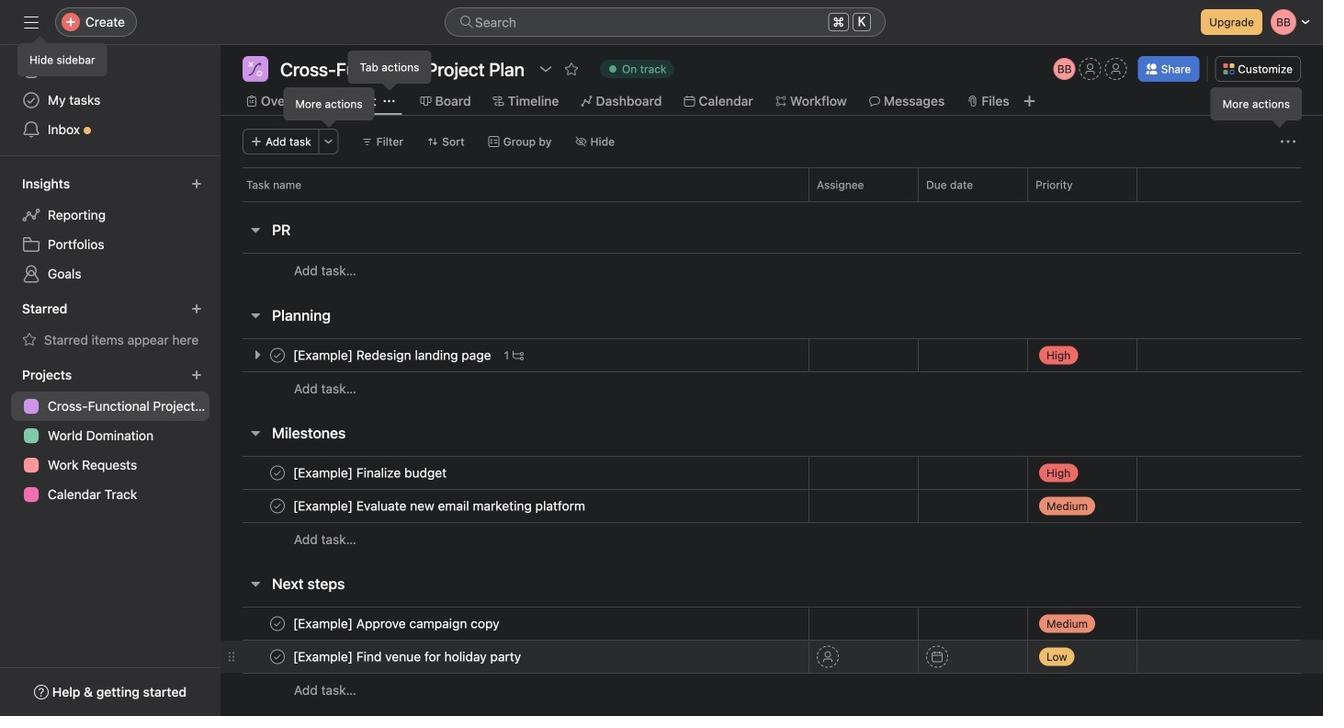 Task type: vqa. For each thing, say whether or not it's contained in the screenshot.
the Header Next steps 'tree grid'
yes



Task type: describe. For each thing, give the bounding box(es) containing it.
mark complete checkbox for header milestones tree grid
[[267, 462, 289, 484]]

mark complete checkbox for [example] find venue for holiday party cell
[[267, 646, 289, 668]]

header planning tree grid
[[221, 338, 1324, 405]]

mark complete image for task name text box within the [example] finalize budget cell
[[267, 462, 289, 484]]

new project or portfolio image
[[191, 370, 202, 381]]

mark complete checkbox for the 'header next steps' tree grid
[[267, 613, 289, 635]]

1 subtask image
[[513, 350, 524, 361]]

[example] finalize budget cell
[[221, 456, 809, 490]]

1 horizontal spatial more actions image
[[1282, 134, 1296, 149]]

task name text field for mark complete checkbox in the "[example] approve campaign copy" cell
[[290, 615, 505, 633]]

[example] redesign landing page cell
[[221, 338, 809, 372]]

show options image
[[539, 62, 553, 76]]

[example] approve campaign copy cell
[[221, 607, 809, 641]]

collapse task list for this group image for the "header planning" tree grid
[[248, 308, 263, 323]]

mark complete image inside [example] find venue for holiday party cell
[[267, 646, 289, 668]]

header milestones tree grid
[[221, 456, 1324, 556]]

mark complete checkbox inside [example] redesign landing page cell
[[267, 344, 289, 366]]

manage project members image
[[1054, 58, 1076, 80]]

task name text field for mark complete checkbox within the the [example] finalize budget cell
[[290, 464, 453, 482]]

add to starred image
[[565, 62, 579, 76]]

[example] find venue for holiday party cell
[[221, 640, 809, 674]]

add items to starred image
[[191, 303, 202, 314]]

mark complete image for task name text box in [example] evaluate new email marketing platform cell
[[267, 495, 289, 517]]

global element
[[0, 45, 221, 155]]

collapse task list for this group image for the 'header next steps' tree grid
[[248, 576, 263, 591]]

header next steps tree grid
[[221, 607, 1324, 707]]

line_and_symbols image
[[248, 62, 263, 76]]



Task type: locate. For each thing, give the bounding box(es) containing it.
2 mark complete image from the top
[[267, 646, 289, 668]]

Search tasks, projects, and more text field
[[445, 7, 886, 37]]

mark complete checkbox inside [example] evaluate new email marketing platform cell
[[267, 495, 289, 517]]

row
[[221, 167, 1324, 201], [243, 200, 1302, 202], [221, 253, 1324, 288], [221, 338, 1324, 372], [221, 371, 1324, 405], [221, 456, 1324, 490], [221, 489, 1324, 523], [221, 522, 1324, 556], [221, 607, 1324, 641], [221, 640, 1324, 674], [221, 673, 1324, 707]]

2 mark complete image from the top
[[267, 495, 289, 517]]

starred element
[[0, 292, 221, 359]]

mark complete image inside "[example] approve campaign copy" cell
[[267, 613, 289, 635]]

1 vertical spatial mark complete image
[[267, 646, 289, 668]]

task name text field inside the [example] finalize budget cell
[[290, 464, 453, 482]]

mark complete image
[[267, 344, 289, 366], [267, 646, 289, 668]]

new insights image
[[191, 178, 202, 189]]

Mark complete checkbox
[[267, 344, 289, 366], [267, 495, 289, 517], [267, 646, 289, 668]]

task name text field inside "[example] approve campaign copy" cell
[[290, 615, 505, 633]]

mark complete image inside [example] evaluate new email marketing platform cell
[[267, 495, 289, 517]]

mark complete checkbox inside "[example] approve campaign copy" cell
[[267, 613, 289, 635]]

Mark complete checkbox
[[267, 462, 289, 484], [267, 613, 289, 635]]

mark complete image inside the [example] finalize budget cell
[[267, 462, 289, 484]]

mark complete image for task name text box inside "[example] approve campaign copy" cell
[[267, 613, 289, 635]]

1 mark complete checkbox from the top
[[267, 462, 289, 484]]

1 mark complete checkbox from the top
[[267, 344, 289, 366]]

2 task name text field from the top
[[290, 464, 453, 482]]

collapse task list for this group image
[[248, 222, 263, 237], [248, 308, 263, 323], [248, 426, 263, 440], [248, 576, 263, 591]]

0 horizontal spatial more actions image
[[323, 136, 334, 147]]

[example] evaluate new email marketing platform cell
[[221, 489, 809, 523]]

0 vertical spatial mark complete image
[[267, 462, 289, 484]]

3 collapse task list for this group image from the top
[[248, 426, 263, 440]]

2 mark complete checkbox from the top
[[267, 613, 289, 635]]

more actions image
[[1282, 134, 1296, 149], [323, 136, 334, 147]]

mark complete checkbox for [example] evaluate new email marketing platform cell
[[267, 495, 289, 517]]

task name text field for mark complete option within the [example] evaluate new email marketing platform cell
[[290, 497, 591, 515]]

Task name text field
[[290, 648, 527, 666]]

4 collapse task list for this group image from the top
[[248, 576, 263, 591]]

2 collapse task list for this group image from the top
[[248, 308, 263, 323]]

4 task name text field from the top
[[290, 615, 505, 633]]

2 vertical spatial mark complete image
[[267, 613, 289, 635]]

3 mark complete checkbox from the top
[[267, 646, 289, 668]]

mark complete checkbox inside the [example] finalize budget cell
[[267, 462, 289, 484]]

0 vertical spatial mark complete checkbox
[[267, 462, 289, 484]]

Task name text field
[[290, 346, 497, 365], [290, 464, 453, 482], [290, 497, 591, 515], [290, 615, 505, 633]]

hide sidebar image
[[24, 15, 39, 29]]

tooltip
[[18, 39, 106, 75], [349, 51, 431, 88], [284, 88, 374, 125], [1212, 88, 1302, 125]]

mark complete checkbox inside [example] find venue for holiday party cell
[[267, 646, 289, 668]]

insights element
[[0, 167, 221, 292]]

2 mark complete checkbox from the top
[[267, 495, 289, 517]]

tab actions image
[[384, 96, 395, 107]]

2 vertical spatial mark complete checkbox
[[267, 646, 289, 668]]

task name text field inside [example] redesign landing page cell
[[290, 346, 497, 365]]

None field
[[445, 7, 886, 37]]

add tab image
[[1023, 94, 1038, 108]]

1 mark complete image from the top
[[267, 462, 289, 484]]

3 mark complete image from the top
[[267, 613, 289, 635]]

1 mark complete image from the top
[[267, 344, 289, 366]]

1 task name text field from the top
[[290, 346, 497, 365]]

mark complete image
[[267, 462, 289, 484], [267, 495, 289, 517], [267, 613, 289, 635]]

None text field
[[276, 56, 530, 82]]

collapse task list for this group image for header milestones tree grid
[[248, 426, 263, 440]]

0 vertical spatial mark complete image
[[267, 344, 289, 366]]

1 vertical spatial mark complete checkbox
[[267, 495, 289, 517]]

1 collapse task list for this group image from the top
[[248, 222, 263, 237]]

expand subtask list for the task [example] redesign landing page image
[[250, 348, 265, 362]]

projects element
[[0, 359, 221, 513]]

task name text field inside [example] evaluate new email marketing platform cell
[[290, 497, 591, 515]]

3 task name text field from the top
[[290, 497, 591, 515]]

0 vertical spatial mark complete checkbox
[[267, 344, 289, 366]]

1 vertical spatial mark complete image
[[267, 495, 289, 517]]

1 vertical spatial mark complete checkbox
[[267, 613, 289, 635]]



